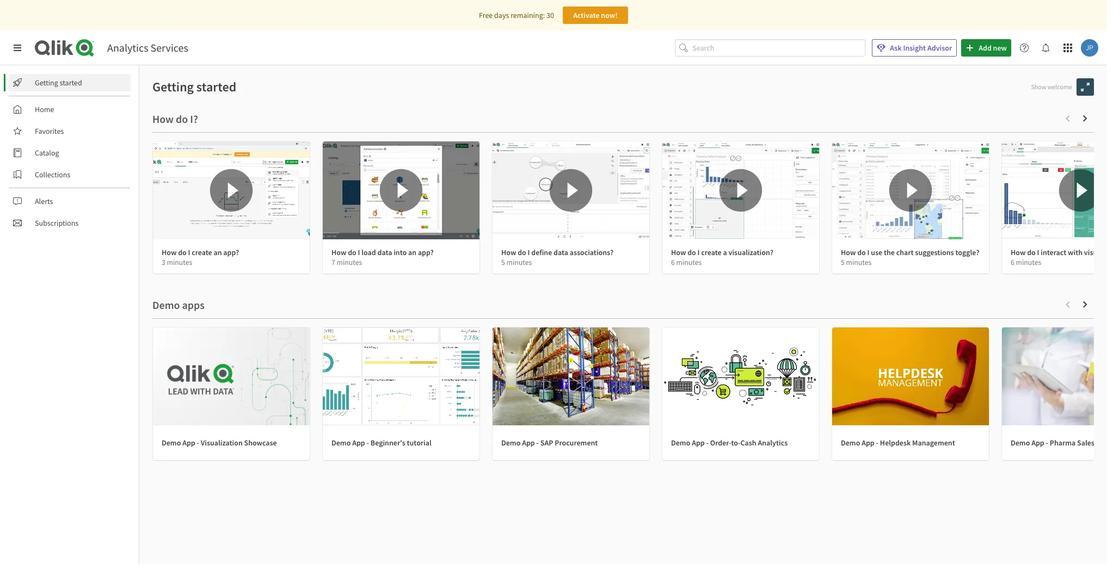Task type: describe. For each thing, give the bounding box(es) containing it.
demo app - helpdesk management image
[[832, 328, 989, 426]]

demo app - beginner's tutorial image
[[323, 328, 479, 426]]

add new
[[979, 43, 1007, 53]]

5 inside how do i define data associations? 5 minutes
[[501, 258, 505, 267]]

suggestions
[[915, 248, 954, 257]]

i for how do i load data into an app?
[[358, 248, 360, 257]]

- for visualization
[[197, 438, 199, 448]]

management
[[912, 438, 955, 448]]

how do i create a visualization? image
[[662, 142, 819, 239]]

app for beginner's
[[352, 438, 365, 448]]

an inside how do i load data into an app? 7 minutes
[[408, 248, 416, 257]]

ask
[[890, 43, 902, 53]]

demo app - order-to-cash analytics image
[[662, 328, 819, 426]]

30
[[546, 10, 554, 20]]

how for how do i load data into an app?
[[331, 248, 346, 257]]

show
[[1031, 83, 1046, 91]]

now!
[[601, 10, 618, 20]]

6 for how do i interact with visualiz
[[1011, 258, 1014, 267]]

6 for how do i create a visualization?
[[671, 258, 675, 267]]

demo for demo app - beginner's tutorial
[[331, 438, 351, 448]]

free
[[479, 10, 493, 20]]

how for how do i create a visualization?
[[671, 248, 686, 257]]

free days remaining: 30
[[479, 10, 554, 20]]

do for how do i load data into an app?
[[348, 248, 356, 257]]

demo app - visualization showcase image
[[153, 328, 310, 426]]

how for how do i create an app?
[[162, 248, 177, 257]]

how do i load data into an app? element
[[331, 248, 434, 257]]

catalog
[[35, 148, 59, 158]]

how for how do i interact with visualiz
[[1011, 248, 1026, 257]]

advisor
[[927, 43, 952, 53]]

demo for demo app - order-to-cash analytics
[[671, 438, 690, 448]]

demo app - helpdesk management
[[841, 438, 955, 448]]

create for an
[[192, 248, 212, 257]]

ask insight advisor
[[890, 43, 952, 53]]

subscriptions link
[[9, 214, 131, 232]]

how do i use the chart suggestions toggle? element
[[841, 248, 979, 257]]

demo app - pharma sales
[[1011, 438, 1094, 448]]

do for how do i use the chart suggestions toggle?
[[857, 248, 866, 257]]

james peterson image
[[1081, 39, 1098, 57]]

data for associations?
[[554, 248, 568, 257]]

show welcome
[[1031, 83, 1072, 91]]

pharma
[[1050, 438, 1076, 448]]

order-
[[710, 438, 731, 448]]

sales
[[1077, 438, 1094, 448]]

tutorial
[[407, 438, 431, 448]]

i for how do i create a visualization?
[[697, 248, 700, 257]]

getting started inside "main content"
[[152, 78, 236, 95]]

how do i create an app? element
[[162, 248, 239, 257]]

do for how do i interact with visualiz
[[1027, 248, 1036, 257]]

how do i use the chart suggestions toggle? image
[[832, 142, 989, 239]]

remaining:
[[511, 10, 545, 20]]

subscriptions
[[35, 218, 78, 228]]

analytics services element
[[107, 41, 188, 54]]

helpdesk
[[880, 438, 911, 448]]

demo for demo app - sap procurement
[[501, 438, 520, 448]]

started inside "main content"
[[196, 78, 236, 95]]

minutes for how do i create an app?
[[167, 258, 192, 267]]

demo for demo app - visualization showcase
[[162, 438, 181, 448]]

ask insight advisor button
[[872, 39, 957, 57]]

demo app - order-to-cash analytics
[[671, 438, 788, 448]]

alerts
[[35, 196, 53, 206]]

demo app - pharma sales image
[[1002, 328, 1107, 426]]

activate now! link
[[563, 7, 628, 24]]

alerts link
[[9, 193, 131, 210]]

collections
[[35, 170, 70, 180]]

into
[[394, 248, 407, 257]]

demo for demo app - helpdesk management
[[841, 438, 860, 448]]

3
[[162, 258, 165, 267]]

minutes inside how do i use the chart suggestions toggle? 5 minutes
[[846, 258, 871, 267]]

app? inside how do i load data into an app? 7 minutes
[[418, 248, 434, 257]]

with
[[1068, 248, 1083, 257]]

create for a
[[701, 248, 722, 257]]

how do i load data into an app? 7 minutes
[[331, 248, 434, 267]]

app for pharma
[[1031, 438, 1044, 448]]

do for how do i create an app?
[[178, 248, 187, 257]]

i for how do i create an app?
[[188, 248, 190, 257]]

how do i use the chart suggestions toggle? 5 minutes
[[841, 248, 979, 267]]

demo app - sap procurement image
[[493, 328, 649, 426]]

app for helpdesk
[[862, 438, 874, 448]]

navigation pane element
[[0, 70, 139, 236]]

0 vertical spatial analytics
[[107, 41, 148, 54]]

how do i interact with visualiz 6 minutes
[[1011, 248, 1107, 267]]



Task type: vqa. For each thing, say whether or not it's contained in the screenshot.


Task type: locate. For each thing, give the bounding box(es) containing it.
2 i from the left
[[358, 248, 360, 257]]

create
[[192, 248, 212, 257], [701, 248, 722, 257]]

4 how from the left
[[671, 248, 686, 257]]

- left the pharma
[[1046, 438, 1048, 448]]

minutes inside how do i interact with visualiz 6 minutes
[[1016, 258, 1041, 267]]

minutes down use
[[846, 258, 871, 267]]

sap
[[540, 438, 553, 448]]

catalog link
[[9, 144, 131, 162]]

how do i create an app? image
[[153, 142, 310, 239]]

demo left the beginner's
[[331, 438, 351, 448]]

4 i from the left
[[697, 248, 700, 257]]

2 minutes from the left
[[337, 258, 362, 267]]

5 how from the left
[[841, 248, 856, 257]]

- left sap
[[536, 438, 539, 448]]

demo left helpdesk
[[841, 438, 860, 448]]

app left helpdesk
[[862, 438, 874, 448]]

- for beginner's
[[367, 438, 369, 448]]

i inside how do i create an app? 3 minutes
[[188, 248, 190, 257]]

do inside how do i define data associations? 5 minutes
[[518, 248, 526, 257]]

a
[[723, 248, 727, 257]]

1 an from the left
[[214, 248, 222, 257]]

5 minutes from the left
[[846, 258, 871, 267]]

how for how do i use the chart suggestions toggle?
[[841, 248, 856, 257]]

how inside how do i interact with visualiz 6 minutes
[[1011, 248, 1026, 257]]

3 minutes from the left
[[506, 258, 532, 267]]

an
[[214, 248, 222, 257], [408, 248, 416, 257]]

services
[[150, 41, 188, 54]]

3 demo from the left
[[501, 438, 520, 448]]

3 how from the left
[[501, 248, 516, 257]]

1 horizontal spatial 6
[[1011, 258, 1014, 267]]

app left 'order-'
[[692, 438, 705, 448]]

app left visualization
[[182, 438, 195, 448]]

2 demo from the left
[[331, 438, 351, 448]]

how for how do i define data associations?
[[501, 248, 516, 257]]

6 inside how do i create a visualization? 6 minutes
[[671, 258, 675, 267]]

Search text field
[[692, 39, 866, 57]]

i inside how do i define data associations? 5 minutes
[[528, 248, 530, 257]]

- for pharma
[[1046, 438, 1048, 448]]

5 - from the left
[[876, 438, 878, 448]]

how inside how do i load data into an app? 7 minutes
[[331, 248, 346, 257]]

how do i define data associations? 5 minutes
[[501, 248, 613, 267]]

getting inside "main content"
[[152, 78, 194, 95]]

visualization
[[201, 438, 243, 448]]

how left a
[[671, 248, 686, 257]]

0 horizontal spatial started
[[60, 78, 82, 88]]

started
[[60, 78, 82, 88], [196, 78, 236, 95]]

1 data from the left
[[377, 248, 392, 257]]

0 horizontal spatial an
[[214, 248, 222, 257]]

3 i from the left
[[528, 248, 530, 257]]

i inside how do i load data into an app? 7 minutes
[[358, 248, 360, 257]]

minutes down 'interact'
[[1016, 258, 1041, 267]]

how do i interact with visualizations? element
[[1011, 248, 1107, 257]]

6 i from the left
[[1037, 248, 1039, 257]]

favorites
[[35, 126, 64, 136]]

how up 7
[[331, 248, 346, 257]]

how left use
[[841, 248, 856, 257]]

define
[[531, 248, 552, 257]]

1 6 from the left
[[671, 258, 675, 267]]

5
[[501, 258, 505, 267], [841, 258, 845, 267]]

minutes for how do i define data associations?
[[506, 258, 532, 267]]

searchbar element
[[675, 39, 866, 57]]

i inside how do i create a visualization? 6 minutes
[[697, 248, 700, 257]]

1 horizontal spatial create
[[701, 248, 722, 257]]

getting down services
[[152, 78, 194, 95]]

0 horizontal spatial app?
[[223, 248, 239, 257]]

how left 'interact'
[[1011, 248, 1026, 257]]

minutes right 3
[[167, 258, 192, 267]]

1 horizontal spatial an
[[408, 248, 416, 257]]

i for how do i interact with visualiz
[[1037, 248, 1039, 257]]

how inside how do i create a visualization? 6 minutes
[[671, 248, 686, 257]]

getting started main content
[[139, 65, 1107, 564]]

how inside how do i define data associations? 5 minutes
[[501, 248, 516, 257]]

2 do from the left
[[348, 248, 356, 257]]

6
[[671, 258, 675, 267], [1011, 258, 1014, 267]]

minutes down the 'how do i create a visualization?' element
[[676, 258, 702, 267]]

2 an from the left
[[408, 248, 416, 257]]

2 6 from the left
[[1011, 258, 1014, 267]]

1 5 from the left
[[501, 258, 505, 267]]

i
[[188, 248, 190, 257], [358, 248, 360, 257], [528, 248, 530, 257], [697, 248, 700, 257], [867, 248, 869, 257], [1037, 248, 1039, 257]]

demo
[[162, 438, 181, 448], [331, 438, 351, 448], [501, 438, 520, 448], [671, 438, 690, 448], [841, 438, 860, 448], [1011, 438, 1030, 448]]

analytics left services
[[107, 41, 148, 54]]

associations?
[[570, 248, 613, 257]]

minutes right 7
[[337, 258, 362, 267]]

0 horizontal spatial create
[[192, 248, 212, 257]]

use
[[871, 248, 882, 257]]

procurement
[[555, 438, 598, 448]]

3 - from the left
[[536, 438, 539, 448]]

home
[[35, 104, 54, 114]]

data left into
[[377, 248, 392, 257]]

1 - from the left
[[197, 438, 199, 448]]

0 horizontal spatial 5
[[501, 258, 505, 267]]

getting inside "navigation pane" element
[[35, 78, 58, 88]]

getting started up home link
[[35, 78, 82, 88]]

1 horizontal spatial app?
[[418, 248, 434, 257]]

favorites link
[[9, 122, 131, 140]]

6 how from the left
[[1011, 248, 1026, 257]]

1 horizontal spatial getting started
[[152, 78, 236, 95]]

app for visualization
[[182, 438, 195, 448]]

data right define
[[554, 248, 568, 257]]

- for helpdesk
[[876, 438, 878, 448]]

do inside how do i interact with visualiz 6 minutes
[[1027, 248, 1036, 257]]

create inside how do i create an app? 3 minutes
[[192, 248, 212, 257]]

activate
[[573, 10, 600, 20]]

days
[[494, 10, 509, 20]]

- left 'order-'
[[706, 438, 709, 448]]

demo left the pharma
[[1011, 438, 1030, 448]]

i for how do i define data associations?
[[528, 248, 530, 257]]

do inside how do i create an app? 3 minutes
[[178, 248, 187, 257]]

how do i interact with visualizations? image
[[1002, 142, 1107, 239]]

- left the beginner's
[[367, 438, 369, 448]]

welcome
[[1048, 83, 1072, 91]]

getting started link
[[9, 74, 131, 91]]

-
[[197, 438, 199, 448], [367, 438, 369, 448], [536, 438, 539, 448], [706, 438, 709, 448], [876, 438, 878, 448], [1046, 438, 1048, 448]]

load
[[362, 248, 376, 257]]

started inside "navigation pane" element
[[60, 78, 82, 88]]

do inside how do i load data into an app? 7 minutes
[[348, 248, 356, 257]]

create inside how do i create a visualization? 6 minutes
[[701, 248, 722, 257]]

how do i load data into an app? image
[[323, 142, 479, 239]]

how inside how do i create an app? 3 minutes
[[162, 248, 177, 257]]

4 demo from the left
[[671, 438, 690, 448]]

2 app from the left
[[352, 438, 365, 448]]

1 horizontal spatial 5
[[841, 258, 845, 267]]

- for sap
[[536, 438, 539, 448]]

minutes inside how do i load data into an app? 7 minutes
[[337, 258, 362, 267]]

visualization?
[[728, 248, 773, 257]]

app? inside how do i create an app? 3 minutes
[[223, 248, 239, 257]]

toggle?
[[955, 248, 979, 257]]

5 app from the left
[[862, 438, 874, 448]]

do for how do i create a visualization?
[[687, 248, 696, 257]]

0 horizontal spatial analytics
[[107, 41, 148, 54]]

minutes for how do i interact with visualiz
[[1016, 258, 1041, 267]]

6 do from the left
[[1027, 248, 1036, 257]]

how do i create a visualization? 6 minutes
[[671, 248, 773, 267]]

2 data from the left
[[554, 248, 568, 257]]

do inside how do i create a visualization? 6 minutes
[[687, 248, 696, 257]]

getting started down services
[[152, 78, 236, 95]]

app
[[182, 438, 195, 448], [352, 438, 365, 448], [522, 438, 535, 448], [692, 438, 705, 448], [862, 438, 874, 448], [1031, 438, 1044, 448]]

show welcome image
[[1081, 83, 1090, 91]]

2 create from the left
[[701, 248, 722, 257]]

2 how from the left
[[331, 248, 346, 257]]

analytics right cash
[[758, 438, 788, 448]]

1 minutes from the left
[[167, 258, 192, 267]]

how left define
[[501, 248, 516, 257]]

7
[[331, 258, 335, 267]]

3 app from the left
[[522, 438, 535, 448]]

0 horizontal spatial getting started
[[35, 78, 82, 88]]

5 i from the left
[[867, 248, 869, 257]]

home link
[[9, 101, 131, 118]]

demo left sap
[[501, 438, 520, 448]]

app for sap
[[522, 438, 535, 448]]

3 do from the left
[[518, 248, 526, 257]]

4 - from the left
[[706, 438, 709, 448]]

how inside how do i use the chart suggestions toggle? 5 minutes
[[841, 248, 856, 257]]

minutes
[[167, 258, 192, 267], [337, 258, 362, 267], [506, 258, 532, 267], [676, 258, 702, 267], [846, 258, 871, 267], [1016, 258, 1041, 267]]

close sidebar menu image
[[13, 44, 22, 52]]

showcase
[[244, 438, 277, 448]]

collections link
[[9, 166, 131, 183]]

2 - from the left
[[367, 438, 369, 448]]

getting started
[[35, 78, 82, 88], [152, 78, 236, 95]]

do inside how do i use the chart suggestions toggle? 5 minutes
[[857, 248, 866, 257]]

demo app - sap procurement
[[501, 438, 598, 448]]

to-
[[731, 438, 740, 448]]

i inside how do i interact with visualiz 6 minutes
[[1037, 248, 1039, 257]]

i inside how do i use the chart suggestions toggle? 5 minutes
[[867, 248, 869, 257]]

data
[[377, 248, 392, 257], [554, 248, 568, 257]]

1 i from the left
[[188, 248, 190, 257]]

5 demo from the left
[[841, 438, 860, 448]]

analytics services
[[107, 41, 188, 54]]

data inside how do i define data associations? 5 minutes
[[554, 248, 568, 257]]

analytics inside getting started "main content"
[[758, 438, 788, 448]]

the
[[884, 248, 895, 257]]

beginner's
[[371, 438, 405, 448]]

minutes inside how do i create a visualization? 6 minutes
[[676, 258, 702, 267]]

add new button
[[961, 39, 1011, 57]]

data for into
[[377, 248, 392, 257]]

1 horizontal spatial analytics
[[758, 438, 788, 448]]

how do i define data associations? element
[[501, 248, 613, 257]]

visualiz
[[1084, 248, 1107, 257]]

6 down how do i interact with visualizations? element in the right of the page
[[1011, 258, 1014, 267]]

cash
[[740, 438, 756, 448]]

4 do from the left
[[687, 248, 696, 257]]

1 create from the left
[[192, 248, 212, 257]]

data inside how do i load data into an app? 7 minutes
[[377, 248, 392, 257]]

minutes for how do i create a visualization?
[[676, 258, 702, 267]]

6 - from the left
[[1046, 438, 1048, 448]]

5 do from the left
[[857, 248, 866, 257]]

app left the beginner's
[[352, 438, 365, 448]]

6 inside how do i interact with visualiz 6 minutes
[[1011, 258, 1014, 267]]

- left visualization
[[197, 438, 199, 448]]

insight
[[903, 43, 926, 53]]

how up 3
[[162, 248, 177, 257]]

demo left 'order-'
[[671, 438, 690, 448]]

demo app - beginner's tutorial
[[331, 438, 431, 448]]

5 inside how do i use the chart suggestions toggle? 5 minutes
[[841, 258, 845, 267]]

1 do from the left
[[178, 248, 187, 257]]

4 minutes from the left
[[676, 258, 702, 267]]

add
[[979, 43, 992, 53]]

how do i define data associations? image
[[493, 142, 649, 239]]

demo app - visualization showcase
[[162, 438, 277, 448]]

6 app from the left
[[1031, 438, 1044, 448]]

1 horizontal spatial data
[[554, 248, 568, 257]]

how
[[162, 248, 177, 257], [331, 248, 346, 257], [501, 248, 516, 257], [671, 248, 686, 257], [841, 248, 856, 257], [1011, 248, 1026, 257]]

0 horizontal spatial 6
[[671, 258, 675, 267]]

demo left visualization
[[162, 438, 181, 448]]

getting
[[35, 78, 58, 88], [152, 78, 194, 95]]

1 horizontal spatial getting
[[152, 78, 194, 95]]

app?
[[223, 248, 239, 257], [418, 248, 434, 257]]

app for order-
[[692, 438, 705, 448]]

1 app? from the left
[[223, 248, 239, 257]]

2 app? from the left
[[418, 248, 434, 257]]

1 app from the left
[[182, 438, 195, 448]]

app left sap
[[522, 438, 535, 448]]

an inside how do i create an app? 3 minutes
[[214, 248, 222, 257]]

activate now!
[[573, 10, 618, 20]]

do
[[178, 248, 187, 257], [348, 248, 356, 257], [518, 248, 526, 257], [687, 248, 696, 257], [857, 248, 866, 257], [1027, 248, 1036, 257]]

1 vertical spatial analytics
[[758, 438, 788, 448]]

- left helpdesk
[[876, 438, 878, 448]]

- for order-
[[706, 438, 709, 448]]

0 horizontal spatial data
[[377, 248, 392, 257]]

1 horizontal spatial started
[[196, 78, 236, 95]]

new
[[993, 43, 1007, 53]]

1 demo from the left
[[162, 438, 181, 448]]

analytics
[[107, 41, 148, 54], [758, 438, 788, 448]]

interact
[[1041, 248, 1066, 257]]

4 app from the left
[[692, 438, 705, 448]]

how do i create a visualization? element
[[671, 248, 773, 257]]

do for how do i define data associations?
[[518, 248, 526, 257]]

minutes down define
[[506, 258, 532, 267]]

minutes inside how do i create an app? 3 minutes
[[167, 258, 192, 267]]

1 how from the left
[[162, 248, 177, 257]]

minutes inside how do i define data associations? 5 minutes
[[506, 258, 532, 267]]

0 horizontal spatial getting
[[35, 78, 58, 88]]

getting started inside "navigation pane" element
[[35, 78, 82, 88]]

6 demo from the left
[[1011, 438, 1030, 448]]

6 down the 'how do i create a visualization?' element
[[671, 258, 675, 267]]

demo for demo app - pharma sales
[[1011, 438, 1030, 448]]

getting up home on the top of page
[[35, 78, 58, 88]]

i for how do i use the chart suggestions toggle?
[[867, 248, 869, 257]]

2 5 from the left
[[841, 258, 845, 267]]

how do i create an app? 3 minutes
[[162, 248, 239, 267]]

6 minutes from the left
[[1016, 258, 1041, 267]]

chart
[[896, 248, 914, 257]]

app left the pharma
[[1031, 438, 1044, 448]]



